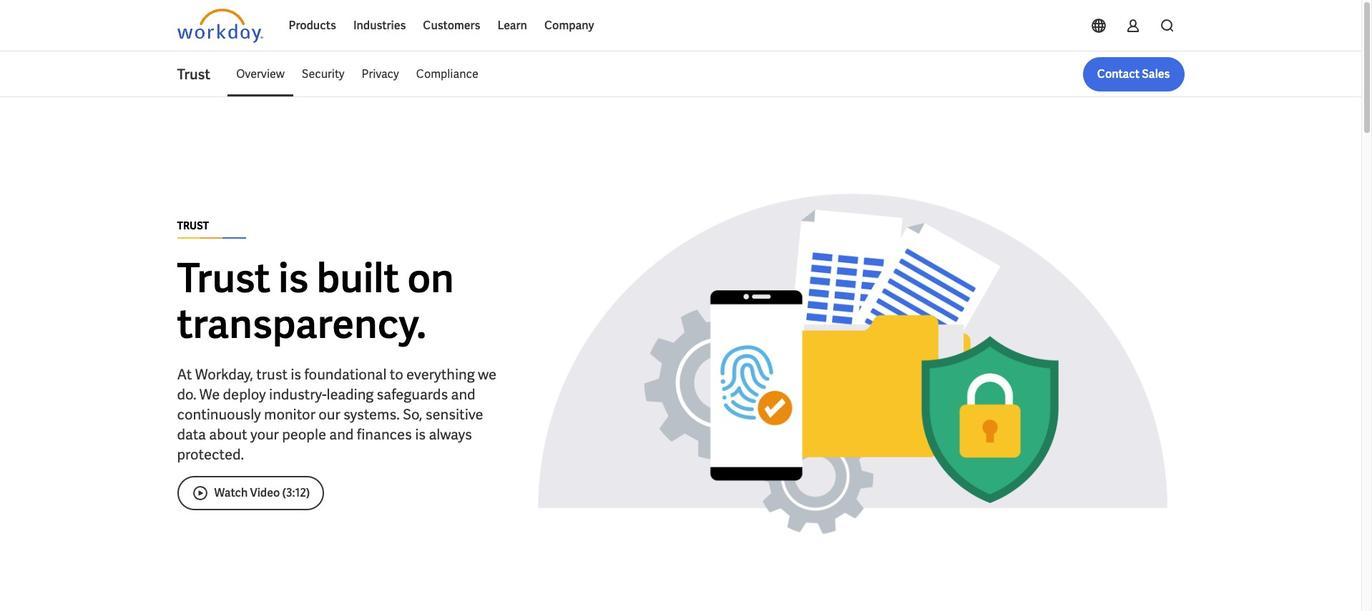 Task type: describe. For each thing, give the bounding box(es) containing it.
we
[[199, 385, 220, 404]]

our
[[319, 405, 340, 424]]

monitor
[[264, 405, 315, 424]]

everything
[[406, 365, 475, 384]]

go to the homepage image
[[177, 9, 263, 43]]

learn button
[[489, 9, 536, 43]]

security
[[302, 67, 345, 82]]

finances
[[357, 425, 412, 444]]

sales
[[1142, 67, 1170, 82]]

industry-
[[269, 385, 327, 404]]

overview link
[[228, 57, 293, 92]]

2 vertical spatial is
[[415, 425, 426, 444]]

about
[[209, 425, 247, 444]]

at
[[177, 365, 192, 384]]

people
[[282, 425, 326, 444]]

trust
[[177, 219, 209, 232]]

0 vertical spatial and
[[451, 385, 476, 404]]

contact sales
[[1097, 67, 1170, 82]]

company
[[544, 18, 594, 33]]

1 vertical spatial and
[[329, 425, 354, 444]]

continuously
[[177, 405, 261, 424]]

on
[[407, 252, 454, 304]]

privacy link
[[353, 57, 408, 92]]

industries
[[353, 18, 406, 33]]

we
[[478, 365, 497, 384]]

always
[[429, 425, 472, 444]]

watch
[[214, 485, 248, 500]]

do.
[[177, 385, 196, 404]]

to
[[390, 365, 403, 384]]

so,
[[403, 405, 422, 424]]

foundational
[[304, 365, 387, 384]]

privacy
[[362, 67, 399, 82]]

products button
[[280, 9, 345, 43]]

menu containing overview
[[228, 57, 487, 92]]

compliance
[[416, 67, 478, 82]]

list containing overview
[[228, 57, 1184, 92]]



Task type: vqa. For each thing, say whether or not it's contained in the screenshot.
the "DIVERSITY"
no



Task type: locate. For each thing, give the bounding box(es) containing it.
security link
[[293, 57, 353, 92]]

at workday, trust is foundational to everything we do. we deploy industry-leading safeguards and continuously monitor our systems. so, sensitive data about your people and finances is always protected.
[[177, 365, 497, 464]]

trust down trust
[[177, 252, 270, 304]]

learn
[[498, 18, 527, 33]]

systems.
[[343, 405, 400, 424]]

1 horizontal spatial and
[[451, 385, 476, 404]]

customers button
[[414, 9, 489, 43]]

is inside trust is built on transparency.
[[278, 252, 309, 304]]

0 vertical spatial trust
[[177, 65, 210, 84]]

deploy
[[223, 385, 266, 404]]

video
[[250, 485, 280, 500]]

leading
[[327, 385, 374, 404]]

contact sales link
[[1083, 57, 1184, 92]]

trust is built on transparency.
[[177, 252, 454, 350]]

and
[[451, 385, 476, 404], [329, 425, 354, 444]]

trust link
[[177, 64, 228, 84]]

trust
[[256, 365, 288, 384]]

watch video (3:12)
[[214, 485, 310, 500]]

contact
[[1097, 67, 1140, 82]]

1 vertical spatial trust
[[177, 252, 270, 304]]

1 vertical spatial is
[[291, 365, 301, 384]]

trust down go to the homepage image
[[177, 65, 210, 84]]

is up industry-
[[291, 365, 301, 384]]

trust
[[177, 65, 210, 84], [177, 252, 270, 304]]

and down our
[[329, 425, 354, 444]]

menu
[[228, 57, 487, 92]]

1 trust from the top
[[177, 65, 210, 84]]

customers
[[423, 18, 480, 33]]

trust inside trust is built on transparency.
[[177, 252, 270, 304]]

and up sensitive
[[451, 385, 476, 404]]

company button
[[536, 9, 603, 43]]

built
[[316, 252, 400, 304]]

protected.
[[177, 445, 244, 464]]

industries button
[[345, 9, 414, 43]]

is left built
[[278, 252, 309, 304]]

transparency.
[[177, 298, 426, 350]]

2 trust from the top
[[177, 252, 270, 304]]

0 horizontal spatial and
[[329, 425, 354, 444]]

'' image
[[520, 143, 1184, 586]]

trust for trust is built on transparency.
[[177, 252, 270, 304]]

(3:12)
[[282, 485, 310, 500]]

products
[[289, 18, 336, 33]]

your
[[250, 425, 279, 444]]

safeguards
[[377, 385, 448, 404]]

data
[[177, 425, 206, 444]]

is down so,
[[415, 425, 426, 444]]

sensitive
[[425, 405, 483, 424]]

0 vertical spatial is
[[278, 252, 309, 304]]

trust for trust
[[177, 65, 210, 84]]

compliance link
[[408, 57, 487, 92]]

workday,
[[195, 365, 253, 384]]

overview
[[236, 67, 285, 82]]

is
[[278, 252, 309, 304], [291, 365, 301, 384], [415, 425, 426, 444]]

watch video (3:12) link
[[177, 476, 324, 510]]

list
[[228, 57, 1184, 92]]



